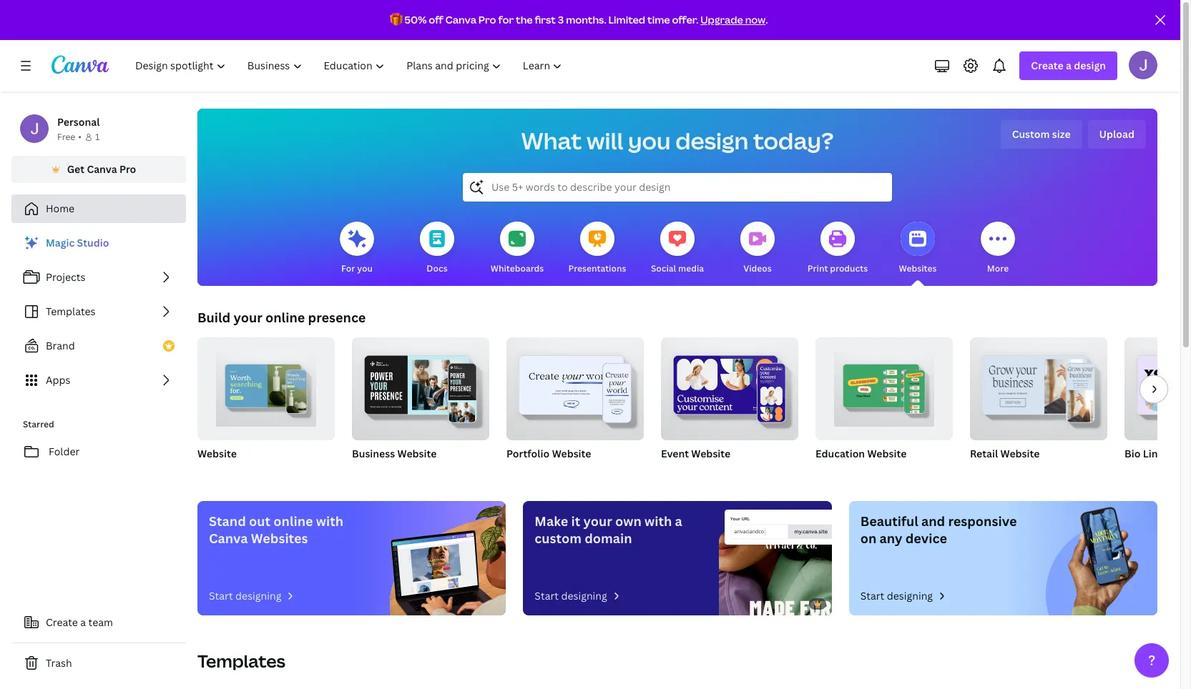 Task type: locate. For each thing, give the bounding box(es) containing it.
upgrade
[[700, 13, 743, 26]]

social
[[651, 263, 676, 275]]

online left presence
[[265, 309, 305, 326]]

website group
[[197, 332, 335, 479]]

own
[[615, 513, 642, 530]]

jacob simon image
[[1129, 51, 1157, 79]]

bio link website group
[[1125, 338, 1191, 479]]

docs
[[427, 263, 448, 275]]

design left jacob simon image
[[1074, 59, 1106, 72]]

1 vertical spatial pro
[[119, 162, 136, 176]]

create inside dropdown button
[[1031, 59, 1064, 72]]

online inside stand out online with canva websites
[[273, 513, 313, 530]]

you
[[628, 125, 671, 156], [357, 263, 373, 275]]

designing for canva
[[235, 589, 281, 603]]

0 vertical spatial design
[[1074, 59, 1106, 72]]

portfolio website
[[506, 447, 591, 461]]

canva inside stand out online with canva websites
[[209, 530, 248, 547]]

4 website from the left
[[691, 447, 731, 461]]

1 vertical spatial websites
[[251, 530, 308, 547]]

websites right the stand
[[251, 530, 308, 547]]

0 horizontal spatial start
[[209, 589, 233, 603]]

768
[[1153, 466, 1168, 478]]

you right the "for"
[[357, 263, 373, 275]]

templates link
[[11, 298, 186, 326]]

folder link
[[11, 438, 186, 466]]

your right it
[[583, 513, 612, 530]]

online
[[265, 309, 305, 326], [273, 513, 313, 530]]

more button
[[981, 212, 1015, 286]]

design
[[1074, 59, 1106, 72], [675, 125, 749, 156]]

offer.
[[672, 13, 698, 26]]

your inside make it your own with a custom domain
[[583, 513, 612, 530]]

0 vertical spatial your
[[234, 309, 262, 326]]

6 website from the left
[[1001, 447, 1040, 461]]

event
[[661, 447, 689, 461]]

0 horizontal spatial design
[[675, 125, 749, 156]]

your right the 'build'
[[234, 309, 262, 326]]

1 with from the left
[[316, 513, 343, 530]]

online for presence
[[265, 309, 305, 326]]

a right the own
[[675, 513, 682, 530]]

0 horizontal spatial you
[[357, 263, 373, 275]]

2 horizontal spatial start
[[860, 589, 884, 603]]

create for create a team
[[46, 616, 78, 630]]

designing down domain
[[561, 589, 607, 603]]

pro left for
[[478, 13, 496, 26]]

home link
[[11, 195, 186, 223]]

what will you design today?
[[521, 125, 834, 156]]

the
[[516, 13, 533, 26]]

website for retail website
[[1001, 447, 1040, 461]]

canva
[[445, 13, 476, 26], [87, 162, 117, 176], [209, 530, 248, 547]]

designing down "device"
[[887, 589, 933, 603]]

presentations button
[[568, 212, 626, 286]]

1 horizontal spatial websites
[[899, 263, 937, 275]]

a inside dropdown button
[[1066, 59, 1072, 72]]

custom
[[1012, 127, 1050, 141]]

3 designing from the left
[[887, 589, 933, 603]]

media
[[678, 263, 704, 275]]

business
[[352, 447, 395, 461]]

education website group
[[816, 332, 953, 479]]

3 website from the left
[[552, 447, 591, 461]]

event website group
[[661, 332, 798, 479]]

websites
[[899, 263, 937, 275], [251, 530, 308, 547]]

pro
[[478, 13, 496, 26], [119, 162, 136, 176]]

2 start designing from the left
[[535, 589, 607, 603]]

0 horizontal spatial a
[[80, 616, 86, 630]]

1 vertical spatial create
[[46, 616, 78, 630]]

online right out
[[273, 513, 313, 530]]

2 designing from the left
[[561, 589, 607, 603]]

design inside dropdown button
[[1074, 59, 1106, 72]]

create
[[1031, 59, 1064, 72], [46, 616, 78, 630]]

a up the size
[[1066, 59, 1072, 72]]

website up the stand
[[197, 447, 237, 461]]

1 start from the left
[[209, 589, 233, 603]]

print products
[[808, 263, 868, 275]]

create up the custom size
[[1031, 59, 1064, 72]]

1 horizontal spatial a
[[675, 513, 682, 530]]

get
[[67, 162, 84, 176]]

1
[[95, 131, 100, 143]]

0 horizontal spatial canva
[[87, 162, 117, 176]]

group for event website
[[661, 332, 798, 441]]

with inside stand out online with canva websites
[[316, 513, 343, 530]]

0 horizontal spatial your
[[234, 309, 262, 326]]

2 horizontal spatial canva
[[445, 13, 476, 26]]

canva right off
[[445, 13, 476, 26]]

0 vertical spatial canva
[[445, 13, 476, 26]]

start for make it your own with a custom domain
[[535, 589, 559, 603]]

brand link
[[11, 332, 186, 361]]

1 horizontal spatial create
[[1031, 59, 1064, 72]]

social media
[[651, 263, 704, 275]]

business website
[[352, 447, 437, 461]]

0 vertical spatial you
[[628, 125, 671, 156]]

website right business
[[397, 447, 437, 461]]

website inside group
[[397, 447, 437, 461]]

website for business website
[[397, 447, 437, 461]]

1 horizontal spatial design
[[1074, 59, 1106, 72]]

out
[[249, 513, 270, 530]]

0 horizontal spatial with
[[316, 513, 343, 530]]

build
[[197, 309, 230, 326]]

3 start from the left
[[860, 589, 884, 603]]

1 horizontal spatial canva
[[209, 530, 248, 547]]

for
[[341, 263, 355, 275]]

1 horizontal spatial you
[[628, 125, 671, 156]]

group for website
[[197, 332, 335, 441]]

list containing magic studio
[[11, 229, 186, 395]]

home
[[46, 202, 74, 215]]

a inside 'button'
[[80, 616, 86, 630]]

🎁 50% off canva pro for the first 3 months. limited time offer. upgrade now .
[[390, 13, 768, 26]]

1 start designing from the left
[[209, 589, 281, 603]]

1 horizontal spatial pro
[[478, 13, 496, 26]]

1 vertical spatial you
[[357, 263, 373, 275]]

will
[[587, 125, 623, 156]]

upgrade now button
[[700, 13, 766, 26]]

create a design
[[1031, 59, 1106, 72]]

months.
[[566, 13, 606, 26]]

size
[[1052, 127, 1071, 141]]

0 horizontal spatial create
[[46, 616, 78, 630]]

start designing for stand out online with canva websites
[[209, 589, 281, 603]]

2 website from the left
[[397, 447, 437, 461]]

2 horizontal spatial start designing
[[860, 589, 933, 603]]

designing down stand out online with canva websites
[[235, 589, 281, 603]]

2 vertical spatial canva
[[209, 530, 248, 547]]

None search field
[[463, 173, 892, 202]]

start designing for beautiful and responsive on any device
[[860, 589, 933, 603]]

for
[[498, 13, 514, 26]]

0 vertical spatial create
[[1031, 59, 1064, 72]]

you right will on the top
[[628, 125, 671, 156]]

1 vertical spatial your
[[583, 513, 612, 530]]

1 horizontal spatial start designing
[[535, 589, 607, 603]]

what
[[521, 125, 582, 156]]

2 vertical spatial a
[[80, 616, 86, 630]]

1 vertical spatial online
[[273, 513, 313, 530]]

website right the event
[[691, 447, 731, 461]]

0 horizontal spatial websites
[[251, 530, 308, 547]]

2 horizontal spatial designing
[[887, 589, 933, 603]]

1 horizontal spatial designing
[[561, 589, 607, 603]]

0 vertical spatial online
[[265, 309, 305, 326]]

0 vertical spatial a
[[1066, 59, 1072, 72]]

create a team
[[46, 616, 113, 630]]

start for stand out online with canva websites
[[209, 589, 233, 603]]

1 horizontal spatial your
[[583, 513, 612, 530]]

top level navigation element
[[126, 52, 575, 80]]

with right out
[[316, 513, 343, 530]]

start
[[209, 589, 233, 603], [535, 589, 559, 603], [860, 589, 884, 603]]

limited
[[608, 13, 645, 26]]

pro inside button
[[119, 162, 136, 176]]

canva left out
[[209, 530, 248, 547]]

magic
[[46, 236, 75, 250]]

create left the team
[[46, 616, 78, 630]]

social media button
[[651, 212, 704, 286]]

0 horizontal spatial start designing
[[209, 589, 281, 603]]

apps link
[[11, 366, 186, 395]]

2 horizontal spatial a
[[1066, 59, 1072, 72]]

personal
[[57, 115, 100, 129]]

retail website group
[[970, 332, 1107, 479]]

2 start from the left
[[535, 589, 559, 603]]

group
[[197, 332, 335, 441], [352, 332, 489, 441], [506, 332, 644, 441], [661, 332, 798, 441], [816, 332, 953, 441], [970, 332, 1107, 441], [1125, 338, 1191, 441]]

design up search search field
[[675, 125, 749, 156]]

event website
[[661, 447, 731, 461]]

1 vertical spatial a
[[675, 513, 682, 530]]

1 designing from the left
[[235, 589, 281, 603]]

website right retail
[[1001, 447, 1040, 461]]

custom
[[535, 530, 582, 547]]

create inside 'button'
[[46, 616, 78, 630]]

website for event website
[[691, 447, 731, 461]]

50%
[[405, 13, 427, 26]]

1 horizontal spatial start
[[535, 589, 559, 603]]

upload button
[[1088, 120, 1146, 149]]

3 start designing from the left
[[860, 589, 933, 603]]

stand
[[209, 513, 246, 530]]

1 horizontal spatial with
[[645, 513, 672, 530]]

brand
[[46, 339, 75, 353]]

projects
[[46, 270, 85, 284]]

designing
[[235, 589, 281, 603], [561, 589, 607, 603], [887, 589, 933, 603]]

1 vertical spatial canva
[[87, 162, 117, 176]]

bio link webs 1366 × 768 px
[[1125, 447, 1191, 478]]

list
[[11, 229, 186, 395]]

website right portfolio
[[552, 447, 591, 461]]

1 horizontal spatial templates
[[197, 650, 285, 673]]

websites right the products
[[899, 263, 937, 275]]

0 horizontal spatial designing
[[235, 589, 281, 603]]

retail website
[[970, 447, 1040, 461]]

0 horizontal spatial templates
[[46, 305, 96, 318]]

5 website from the left
[[867, 447, 907, 461]]

with right the own
[[645, 513, 672, 530]]

beautiful
[[860, 513, 918, 530]]

website right education
[[867, 447, 907, 461]]

canva right get
[[87, 162, 117, 176]]

build your online presence
[[197, 309, 366, 326]]

projects link
[[11, 263, 186, 292]]

a left the team
[[80, 616, 86, 630]]

1366
[[1125, 466, 1145, 478]]

2 with from the left
[[645, 513, 672, 530]]

pro up home "link"
[[119, 162, 136, 176]]

0 horizontal spatial pro
[[119, 162, 136, 176]]



Task type: describe. For each thing, give the bounding box(es) containing it.
custom size
[[1012, 127, 1071, 141]]

.
[[766, 13, 768, 26]]

canva inside button
[[87, 162, 117, 176]]

make
[[535, 513, 568, 530]]

link
[[1143, 447, 1163, 461]]

folder button
[[11, 438, 186, 466]]

online for with
[[273, 513, 313, 530]]

for you button
[[340, 212, 374, 286]]

Search search field
[[491, 174, 863, 201]]

stand out online with canva websites
[[209, 513, 343, 547]]

a for team
[[80, 616, 86, 630]]

group for business website
[[352, 332, 489, 441]]

print products button
[[808, 212, 868, 286]]

business website group
[[352, 332, 489, 479]]

websites button
[[899, 212, 937, 286]]

1 website from the left
[[197, 447, 237, 461]]

for you
[[341, 263, 373, 275]]

trash
[[46, 657, 72, 670]]

magic studio link
[[11, 229, 186, 258]]

studio
[[77, 236, 109, 250]]

responsive
[[948, 513, 1017, 530]]

0 vertical spatial templates
[[46, 305, 96, 318]]

on
[[860, 530, 877, 547]]

1 vertical spatial templates
[[197, 650, 285, 673]]

group for education website
[[816, 332, 953, 441]]

time
[[647, 13, 670, 26]]

make it your own with a custom domain
[[535, 513, 682, 547]]

upload
[[1099, 127, 1135, 141]]

a for design
[[1066, 59, 1072, 72]]

website for education website
[[867, 447, 907, 461]]

group for portfolio website
[[506, 332, 644, 441]]

start designing for make it your own with a custom domain
[[535, 589, 607, 603]]

portfolio website group
[[506, 332, 644, 479]]

videos
[[743, 263, 772, 275]]

whiteboards button
[[491, 212, 544, 286]]

0 vertical spatial pro
[[478, 13, 496, 26]]

education
[[816, 447, 865, 461]]

trash link
[[11, 650, 186, 678]]

websites inside stand out online with canva websites
[[251, 530, 308, 547]]

team
[[88, 616, 113, 630]]

presence
[[308, 309, 366, 326]]

webs
[[1166, 447, 1191, 461]]

retail
[[970, 447, 998, 461]]

you inside button
[[357, 263, 373, 275]]

🎁
[[390, 13, 402, 26]]

portfolio
[[506, 447, 550, 461]]

education website
[[816, 447, 907, 461]]

website for portfolio website
[[552, 447, 591, 461]]

create a design button
[[1020, 52, 1117, 80]]

create a team button
[[11, 609, 186, 637]]

apps
[[46, 373, 70, 387]]

it
[[571, 513, 580, 530]]

0 vertical spatial websites
[[899, 263, 937, 275]]

videos button
[[740, 212, 775, 286]]

whiteboards
[[491, 263, 544, 275]]

and
[[921, 513, 945, 530]]

products
[[830, 263, 868, 275]]

3
[[558, 13, 564, 26]]

off
[[429, 13, 443, 26]]

designing for any
[[887, 589, 933, 603]]

bio
[[1125, 447, 1141, 461]]

free
[[57, 131, 75, 143]]

magic studio
[[46, 236, 109, 250]]

presentations
[[568, 263, 626, 275]]

free •
[[57, 131, 81, 143]]

group for retail website
[[970, 332, 1107, 441]]

any
[[880, 530, 902, 547]]

custom size button
[[1001, 120, 1082, 149]]

create for create a design
[[1031, 59, 1064, 72]]

device
[[905, 530, 947, 547]]

start for beautiful and responsive on any device
[[860, 589, 884, 603]]

docs button
[[420, 212, 454, 286]]

today?
[[753, 125, 834, 156]]

now
[[745, 13, 766, 26]]

designing for with
[[561, 589, 607, 603]]

get canva pro
[[67, 162, 136, 176]]

get canva pro button
[[11, 156, 186, 183]]

domain
[[585, 530, 632, 547]]

a inside make it your own with a custom domain
[[675, 513, 682, 530]]

beautiful and responsive on any device
[[860, 513, 1017, 547]]

px
[[1170, 466, 1180, 478]]

print
[[808, 263, 828, 275]]

with inside make it your own with a custom domain
[[645, 513, 672, 530]]

•
[[78, 131, 81, 143]]

1 vertical spatial design
[[675, 125, 749, 156]]



Task type: vqa. For each thing, say whether or not it's contained in the screenshot.
THE "DISCOVER"
no



